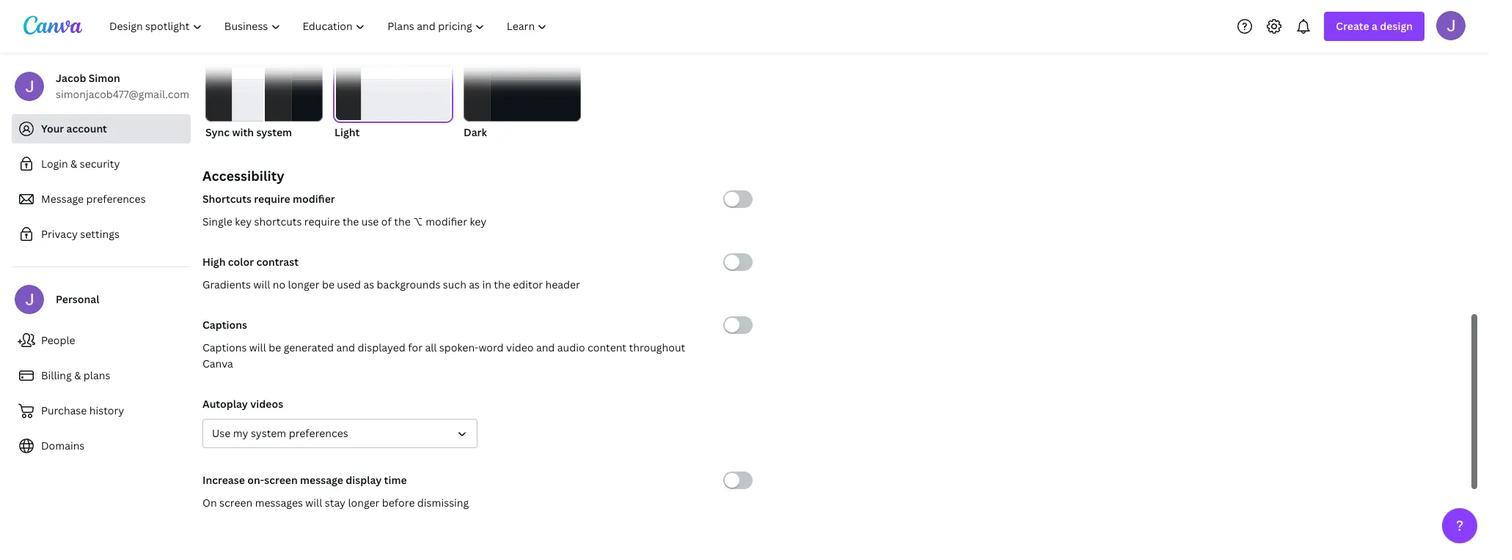 Task type: vqa. For each thing, say whether or not it's contained in the screenshot.


Task type: describe. For each thing, give the bounding box(es) containing it.
in
[[482, 278, 491, 292]]

video
[[506, 341, 534, 355]]

will for be
[[249, 341, 266, 355]]

0 vertical spatial require
[[254, 192, 290, 206]]

word
[[479, 341, 504, 355]]

editor
[[513, 278, 543, 292]]

high color contrast
[[202, 255, 299, 269]]

0 horizontal spatial the
[[343, 215, 359, 229]]

1 horizontal spatial be
[[322, 278, 334, 292]]

of
[[381, 215, 392, 229]]

login & security
[[41, 157, 120, 171]]

message preferences
[[41, 192, 146, 206]]

people
[[41, 334, 75, 348]]

gradients
[[202, 278, 251, 292]]

such
[[443, 278, 466, 292]]

increase
[[202, 474, 245, 488]]

1 horizontal spatial the
[[394, 215, 411, 229]]

jacob
[[56, 71, 86, 85]]

header
[[545, 278, 580, 292]]

message preferences link
[[12, 185, 191, 214]]

on screen messages will stay longer before dismissing
[[202, 497, 469, 511]]

Dark button
[[464, 56, 581, 141]]

& for login
[[70, 157, 77, 171]]

dismissing
[[417, 497, 469, 511]]

stay
[[325, 497, 345, 511]]

time
[[384, 474, 407, 488]]

1 key from the left
[[235, 215, 252, 229]]

used
[[337, 278, 361, 292]]

displayed
[[358, 341, 405, 355]]

create
[[1336, 19, 1369, 33]]

purchase history link
[[12, 397, 191, 426]]

captions will be generated and displayed for all spoken-word video and audio content throughout canva
[[202, 341, 685, 371]]

light
[[334, 125, 360, 139]]

no
[[273, 278, 285, 292]]

⌥
[[413, 215, 423, 229]]

domains link
[[12, 432, 191, 461]]

Use my system preferences button
[[202, 420, 478, 449]]

all
[[425, 341, 437, 355]]

your
[[41, 122, 64, 136]]

top level navigation element
[[100, 12, 560, 41]]

login
[[41, 157, 68, 171]]

0 horizontal spatial screen
[[219, 497, 252, 511]]

on
[[202, 497, 217, 511]]

2 as from the left
[[469, 278, 480, 292]]

content
[[588, 341, 627, 355]]

display
[[346, 474, 382, 488]]

login & security link
[[12, 150, 191, 179]]

contrast
[[256, 255, 299, 269]]

& for billing
[[74, 369, 81, 383]]

single
[[202, 215, 232, 229]]

backgrounds
[[377, 278, 440, 292]]

increase on-screen message display time
[[202, 474, 407, 488]]

2 key from the left
[[470, 215, 487, 229]]

color
[[228, 255, 254, 269]]

gradients will no longer be used as backgrounds such as in the editor header
[[202, 278, 580, 292]]

1 and from the left
[[336, 341, 355, 355]]

high
[[202, 255, 226, 269]]

autoplay
[[202, 398, 248, 411]]

accessibility
[[202, 167, 284, 185]]

domains
[[41, 439, 85, 453]]

with
[[232, 125, 254, 139]]

use
[[361, 215, 379, 229]]

create a design button
[[1324, 12, 1424, 41]]

preferences inside 'button'
[[289, 427, 348, 441]]

privacy settings link
[[12, 220, 191, 249]]

sync with system
[[205, 125, 292, 139]]

captions for captions will be generated and displayed for all spoken-word video and audio content throughout canva
[[202, 341, 247, 355]]

1 horizontal spatial longer
[[348, 497, 379, 511]]



Task type: locate. For each thing, give the bounding box(es) containing it.
longer
[[288, 278, 319, 292], [348, 497, 379, 511]]

0 vertical spatial captions
[[202, 318, 247, 332]]

system for my
[[251, 427, 286, 441]]

videos
[[250, 398, 283, 411]]

be
[[322, 278, 334, 292], [269, 341, 281, 355]]

a
[[1372, 19, 1377, 33]]

1 vertical spatial modifier
[[426, 215, 467, 229]]

Sync with system button
[[205, 56, 323, 141]]

screen down increase
[[219, 497, 252, 511]]

as left in on the left of page
[[469, 278, 480, 292]]

& inside the login & security link
[[70, 157, 77, 171]]

use
[[212, 427, 231, 441]]

be inside captions will be generated and displayed for all spoken-word video and audio content throughout canva
[[269, 341, 281, 355]]

0 horizontal spatial key
[[235, 215, 252, 229]]

0 vertical spatial will
[[253, 278, 270, 292]]

before
[[382, 497, 415, 511]]

key
[[235, 215, 252, 229], [470, 215, 487, 229]]

captions inside captions will be generated and displayed for all spoken-word video and audio content throughout canva
[[202, 341, 247, 355]]

create a design
[[1336, 19, 1413, 33]]

the
[[343, 215, 359, 229], [394, 215, 411, 229], [494, 278, 510, 292]]

& left the plans
[[74, 369, 81, 383]]

system inside button
[[256, 125, 292, 139]]

the right in on the left of page
[[494, 278, 510, 292]]

audio
[[557, 341, 585, 355]]

1 vertical spatial require
[[304, 215, 340, 229]]

require right shortcuts
[[304, 215, 340, 229]]

0 horizontal spatial be
[[269, 341, 281, 355]]

key right single
[[235, 215, 252, 229]]

0 vertical spatial be
[[322, 278, 334, 292]]

&
[[70, 157, 77, 171], [74, 369, 81, 383]]

shortcuts require modifier
[[202, 192, 335, 206]]

1 vertical spatial preferences
[[289, 427, 348, 441]]

screen up 'messages' at the bottom left
[[264, 474, 298, 488]]

will
[[253, 278, 270, 292], [249, 341, 266, 355], [305, 497, 322, 511]]

0 vertical spatial longer
[[288, 278, 319, 292]]

my
[[233, 427, 248, 441]]

spoken-
[[439, 341, 479, 355]]

as
[[363, 278, 374, 292], [469, 278, 480, 292]]

longer right no
[[288, 278, 319, 292]]

privacy settings
[[41, 227, 119, 241]]

2 and from the left
[[536, 341, 555, 355]]

key right ⌥
[[470, 215, 487, 229]]

0 horizontal spatial and
[[336, 341, 355, 355]]

jacob simon image
[[1436, 11, 1466, 40]]

autoplay videos
[[202, 398, 283, 411]]

1 vertical spatial will
[[249, 341, 266, 355]]

1 horizontal spatial key
[[470, 215, 487, 229]]

will left generated
[[249, 341, 266, 355]]

message
[[300, 474, 343, 488]]

settings
[[80, 227, 119, 241]]

1 vertical spatial longer
[[348, 497, 379, 511]]

1 horizontal spatial modifier
[[426, 215, 467, 229]]

0 vertical spatial &
[[70, 157, 77, 171]]

account
[[66, 122, 107, 136]]

require up shortcuts
[[254, 192, 290, 206]]

1 vertical spatial screen
[[219, 497, 252, 511]]

preferences
[[86, 192, 146, 206], [289, 427, 348, 441]]

0 horizontal spatial longer
[[288, 278, 319, 292]]

purchase history
[[41, 404, 124, 418]]

throughout
[[629, 341, 685, 355]]

will left stay
[[305, 497, 322, 511]]

2 horizontal spatial the
[[494, 278, 510, 292]]

1 captions from the top
[[202, 318, 247, 332]]

simon
[[89, 71, 120, 85]]

will for no
[[253, 278, 270, 292]]

the left use
[[343, 215, 359, 229]]

purchase
[[41, 404, 87, 418]]

& inside billing & plans link
[[74, 369, 81, 383]]

shortcuts
[[202, 192, 252, 206]]

0 vertical spatial modifier
[[293, 192, 335, 206]]

people link
[[12, 326, 191, 356]]

and right video
[[536, 341, 555, 355]]

1 vertical spatial be
[[269, 341, 281, 355]]

use my system preferences
[[212, 427, 348, 441]]

1 vertical spatial captions
[[202, 341, 247, 355]]

Light button
[[334, 56, 452, 141]]

and
[[336, 341, 355, 355], [536, 341, 555, 355]]

will left no
[[253, 278, 270, 292]]

history
[[89, 404, 124, 418]]

1 horizontal spatial preferences
[[289, 427, 348, 441]]

0 vertical spatial system
[[256, 125, 292, 139]]

sync
[[205, 125, 230, 139]]

plans
[[84, 369, 110, 383]]

canva
[[202, 357, 233, 371]]

design
[[1380, 19, 1413, 33]]

2 captions from the top
[[202, 341, 247, 355]]

jacob simon simonjacob477@gmail.com
[[56, 71, 189, 101]]

1 horizontal spatial and
[[536, 341, 555, 355]]

1 as from the left
[[363, 278, 374, 292]]

0 horizontal spatial require
[[254, 192, 290, 206]]

as right used
[[363, 278, 374, 292]]

0 horizontal spatial modifier
[[293, 192, 335, 206]]

preferences up message
[[289, 427, 348, 441]]

message
[[41, 192, 84, 206]]

billing
[[41, 369, 72, 383]]

system
[[256, 125, 292, 139], [251, 427, 286, 441]]

1 vertical spatial &
[[74, 369, 81, 383]]

require
[[254, 192, 290, 206], [304, 215, 340, 229]]

modifier
[[293, 192, 335, 206], [426, 215, 467, 229]]

will inside captions will be generated and displayed for all spoken-word video and audio content throughout canva
[[249, 341, 266, 355]]

system for with
[[256, 125, 292, 139]]

be left used
[[322, 278, 334, 292]]

0 vertical spatial screen
[[264, 474, 298, 488]]

for
[[408, 341, 422, 355]]

shortcuts
[[254, 215, 302, 229]]

captions for captions
[[202, 318, 247, 332]]

1 horizontal spatial as
[[469, 278, 480, 292]]

personal
[[56, 293, 99, 307]]

system inside 'button'
[[251, 427, 286, 441]]

& right login
[[70, 157, 77, 171]]

security
[[80, 157, 120, 171]]

your account link
[[12, 114, 191, 144]]

modifier right ⌥
[[426, 215, 467, 229]]

single key shortcuts require the use of the ⌥ modifier key
[[202, 215, 487, 229]]

0 horizontal spatial preferences
[[86, 192, 146, 206]]

1 horizontal spatial screen
[[264, 474, 298, 488]]

0 horizontal spatial as
[[363, 278, 374, 292]]

generated
[[284, 341, 334, 355]]

screen
[[264, 474, 298, 488], [219, 497, 252, 511]]

captions
[[202, 318, 247, 332], [202, 341, 247, 355]]

privacy
[[41, 227, 78, 241]]

the left ⌥
[[394, 215, 411, 229]]

billing & plans
[[41, 369, 110, 383]]

be left generated
[[269, 341, 281, 355]]

messages
[[255, 497, 303, 511]]

longer down display
[[348, 497, 379, 511]]

1 vertical spatial system
[[251, 427, 286, 441]]

1 horizontal spatial require
[[304, 215, 340, 229]]

your account
[[41, 122, 107, 136]]

billing & plans link
[[12, 362, 191, 391]]

and left displayed
[[336, 341, 355, 355]]

system right the my
[[251, 427, 286, 441]]

system right with
[[256, 125, 292, 139]]

0 vertical spatial preferences
[[86, 192, 146, 206]]

on-
[[247, 474, 264, 488]]

modifier up single key shortcuts require the use of the ⌥ modifier key
[[293, 192, 335, 206]]

simonjacob477@gmail.com
[[56, 87, 189, 101]]

dark
[[464, 125, 487, 139]]

2 vertical spatial will
[[305, 497, 322, 511]]

preferences down the login & security link
[[86, 192, 146, 206]]



